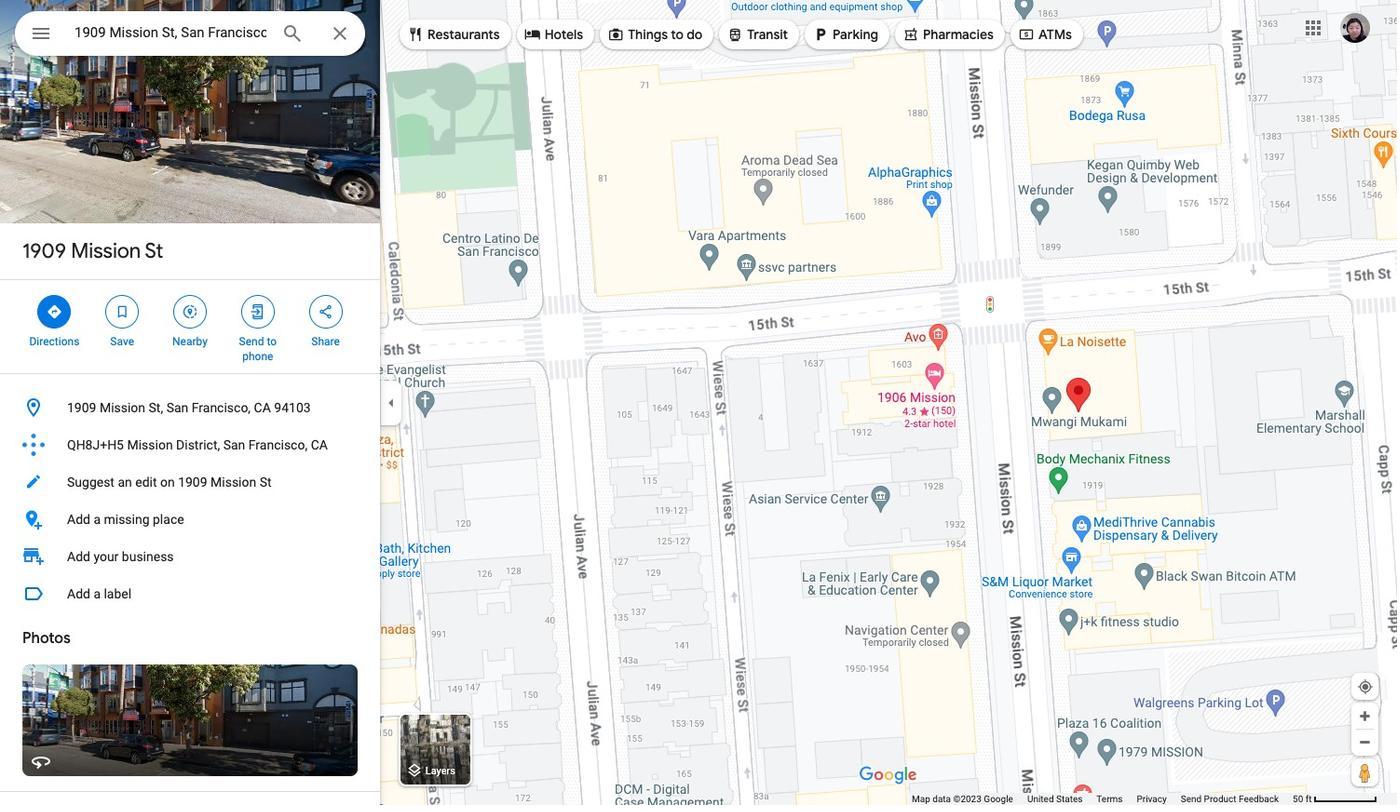Task type: locate. For each thing, give the bounding box(es) containing it.

[[182, 302, 198, 322]]

st down qh8j+h5 mission district, san francisco, ca
[[260, 475, 272, 490]]

1 horizontal spatial san
[[223, 438, 245, 453]]

0 horizontal spatial to
[[267, 335, 277, 348]]

san inside button
[[223, 438, 245, 453]]

1 add from the top
[[67, 512, 90, 527]]

phone
[[242, 350, 273, 363]]

add inside add a missing place button
[[67, 512, 90, 527]]


[[317, 302, 334, 322]]

photos
[[22, 630, 71, 648]]

san for district,
[[223, 438, 245, 453]]

1 vertical spatial san
[[223, 438, 245, 453]]

1909 mission st, san francisco, ca 94103 button
[[0, 389, 380, 427]]

qh8j+h5 mission district, san francisco, ca
[[67, 438, 328, 453]]

san right district,
[[223, 438, 245, 453]]

mission down district,
[[211, 475, 256, 490]]

qh8j+h5 mission district, san francisco, ca button
[[0, 427, 380, 464]]

0 vertical spatial send
[[239, 335, 264, 348]]

1 vertical spatial 1909
[[67, 401, 96, 416]]

add left your
[[67, 550, 90, 565]]

1 horizontal spatial to
[[671, 26, 684, 43]]

1 a from the top
[[94, 512, 101, 527]]

a left label
[[94, 587, 101, 602]]

1 vertical spatial ca
[[311, 438, 328, 453]]

add your business
[[67, 550, 174, 565]]

a for missing
[[94, 512, 101, 527]]

1 vertical spatial francisco,
[[249, 438, 308, 453]]

0 vertical spatial 1909
[[22, 239, 66, 265]]

ca inside button
[[254, 401, 271, 416]]

1 vertical spatial a
[[94, 587, 101, 602]]

layers
[[426, 766, 456, 778]]

1 horizontal spatial 1909
[[67, 401, 96, 416]]

mission
[[71, 239, 141, 265], [100, 401, 145, 416], [127, 438, 173, 453], [211, 475, 256, 490]]

label
[[104, 587, 132, 602]]

mission up edit
[[127, 438, 173, 453]]

 pharmacies
[[903, 24, 994, 45]]

add for add a label
[[67, 587, 90, 602]]

1 vertical spatial send
[[1181, 795, 1202, 805]]

0 horizontal spatial san
[[166, 401, 188, 416]]

st inside button
[[260, 475, 272, 490]]

to left do
[[671, 26, 684, 43]]

0 vertical spatial st
[[145, 239, 163, 265]]

feedback
[[1239, 795, 1279, 805]]

2 horizontal spatial 1909
[[178, 475, 207, 490]]

footer
[[912, 794, 1293, 806]]

 hotels
[[524, 24, 583, 45]]

san inside button
[[166, 401, 188, 416]]

 search field
[[15, 11, 365, 60]]

to up phone at the top of the page
[[267, 335, 277, 348]]

 transit
[[727, 24, 788, 45]]

francisco, inside button
[[249, 438, 308, 453]]

1909 up 
[[22, 239, 66, 265]]

0 vertical spatial ca
[[254, 401, 271, 416]]

 restaurants
[[407, 24, 500, 45]]

send left product at the right bottom of page
[[1181, 795, 1202, 805]]

mission for st
[[71, 239, 141, 265]]

1909 mission st
[[22, 239, 163, 265]]

2 vertical spatial add
[[67, 587, 90, 602]]

footer containing map data ©2023 google
[[912, 794, 1293, 806]]

san right st,
[[166, 401, 188, 416]]

suggest an edit on 1909 mission st
[[67, 475, 272, 490]]

send product feedback
[[1181, 795, 1279, 805]]

0 horizontal spatial 1909
[[22, 239, 66, 265]]

terms
[[1097, 795, 1123, 805]]

0 horizontal spatial send
[[239, 335, 264, 348]]

francisco, up district,
[[192, 401, 251, 416]]

show street view coverage image
[[1352, 759, 1379, 787]]

send for send product feedback
[[1181, 795, 1202, 805]]

send inside button
[[1181, 795, 1202, 805]]

to
[[671, 26, 684, 43], [267, 335, 277, 348]]

0 vertical spatial francisco,
[[192, 401, 251, 416]]

send product feedback button
[[1181, 794, 1279, 806]]

a
[[94, 512, 101, 527], [94, 587, 101, 602]]

privacy button
[[1137, 794, 1167, 806]]

zoom in image
[[1358, 710, 1372, 724]]

st up actions for 1909 mission st region
[[145, 239, 163, 265]]

1909 up qh8j+h5
[[67, 401, 96, 416]]

1 vertical spatial to
[[267, 335, 277, 348]]

send inside send to phone
[[239, 335, 264, 348]]

qh8j+h5
[[67, 438, 124, 453]]

0 vertical spatial to
[[671, 26, 684, 43]]

st
[[145, 239, 163, 265], [260, 475, 272, 490]]

1 horizontal spatial st
[[260, 475, 272, 490]]

a left missing on the left bottom
[[94, 512, 101, 527]]

 things to do
[[608, 24, 703, 45]]

2 vertical spatial 1909
[[178, 475, 207, 490]]


[[46, 302, 63, 322]]


[[30, 20, 52, 47]]

united
[[1028, 795, 1054, 805]]

send up phone at the top of the page
[[239, 335, 264, 348]]

ca for 1909 mission st, san francisco, ca 94103
[[254, 401, 271, 416]]

san
[[166, 401, 188, 416], [223, 438, 245, 453]]

0 vertical spatial san
[[166, 401, 188, 416]]

hotels
[[545, 26, 583, 43]]

add a missing place
[[67, 512, 184, 527]]

francisco, inside button
[[192, 401, 251, 416]]

mission up  on the left top of page
[[71, 239, 141, 265]]

94103
[[274, 401, 311, 416]]

1 horizontal spatial ca
[[311, 438, 328, 453]]

mission left st,
[[100, 401, 145, 416]]

francisco,
[[192, 401, 251, 416], [249, 438, 308, 453]]

add down suggest
[[67, 512, 90, 527]]

mission inside button
[[127, 438, 173, 453]]

ca inside button
[[311, 438, 328, 453]]

directions
[[29, 335, 80, 348]]

1 vertical spatial st
[[260, 475, 272, 490]]

collapse side panel image
[[381, 393, 402, 413]]

1909
[[22, 239, 66, 265], [67, 401, 96, 416], [178, 475, 207, 490]]

add a missing place button
[[0, 501, 380, 539]]

send
[[239, 335, 264, 348], [1181, 795, 1202, 805]]

ca
[[254, 401, 271, 416], [311, 438, 328, 453]]

1 horizontal spatial send
[[1181, 795, 1202, 805]]

google maps element
[[0, 0, 1398, 806]]

3 add from the top
[[67, 587, 90, 602]]

francisco, down 94103 at the left of the page
[[249, 438, 308, 453]]

1909 mission st, san francisco, ca 94103
[[67, 401, 311, 416]]

restaurants
[[428, 26, 500, 43]]

2 add from the top
[[67, 550, 90, 565]]

mission for district,
[[127, 438, 173, 453]]

None field
[[75, 21, 266, 44]]

suggest
[[67, 475, 115, 490]]

1909 right on
[[178, 475, 207, 490]]

nearby
[[172, 335, 208, 348]]

0 vertical spatial a
[[94, 512, 101, 527]]

 atms
[[1018, 24, 1072, 45]]

0 vertical spatial add
[[67, 512, 90, 527]]

show your location image
[[1358, 679, 1374, 696]]

1 vertical spatial add
[[67, 550, 90, 565]]

your
[[94, 550, 119, 565]]

add inside add a label button
[[67, 587, 90, 602]]

2 a from the top
[[94, 587, 101, 602]]

missing
[[104, 512, 150, 527]]

0 horizontal spatial ca
[[254, 401, 271, 416]]

ft
[[1306, 795, 1312, 805]]

add a label
[[67, 587, 132, 602]]

united states button
[[1028, 794, 1083, 806]]

add
[[67, 512, 90, 527], [67, 550, 90, 565], [67, 587, 90, 602]]

map data ©2023 google
[[912, 795, 1014, 805]]


[[727, 24, 744, 45]]

pharmacies
[[923, 26, 994, 43]]

united states
[[1028, 795, 1083, 805]]

add left label
[[67, 587, 90, 602]]



Task type: describe. For each thing, give the bounding box(es) containing it.
an
[[118, 475, 132, 490]]

add for add a missing place
[[67, 512, 90, 527]]

add your business link
[[0, 539, 380, 576]]

 parking
[[813, 24, 879, 45]]

business
[[122, 550, 174, 565]]


[[1018, 24, 1035, 45]]

1909 for 1909 mission st
[[22, 239, 66, 265]]

a for label
[[94, 587, 101, 602]]

1909 Mission St, San Francisco, CA 94103 field
[[15, 11, 365, 56]]

share
[[311, 335, 340, 348]]

terms button
[[1097, 794, 1123, 806]]

privacy
[[1137, 795, 1167, 805]]

1909 mission st main content
[[0, 0, 380, 806]]


[[407, 24, 424, 45]]

states
[[1057, 795, 1083, 805]]

st,
[[149, 401, 163, 416]]

francisco, for st,
[[192, 401, 251, 416]]

francisco, for district,
[[249, 438, 308, 453]]

place
[[153, 512, 184, 527]]

google account: michele murakami  
(michele.murakami@adept.ai) image
[[1341, 13, 1371, 43]]

add for add your business
[[67, 550, 90, 565]]

zoom out image
[[1358, 736, 1372, 750]]

to inside  things to do
[[671, 26, 684, 43]]

0 horizontal spatial st
[[145, 239, 163, 265]]

actions for 1909 mission st region
[[0, 280, 380, 374]]

edit
[[135, 475, 157, 490]]

save
[[110, 335, 134, 348]]

50 ft
[[1293, 795, 1312, 805]]

map
[[912, 795, 931, 805]]

send for send to phone
[[239, 335, 264, 348]]

©2023
[[954, 795, 982, 805]]

google
[[984, 795, 1014, 805]]

ca for qh8j+h5 mission district, san francisco, ca
[[311, 438, 328, 453]]

50
[[1293, 795, 1304, 805]]

data
[[933, 795, 951, 805]]

parking
[[833, 26, 879, 43]]

none field inside '1909 mission st, san francisco, ca 94103' field
[[75, 21, 266, 44]]

send to phone
[[239, 335, 277, 363]]

footer inside google maps element
[[912, 794, 1293, 806]]

san for st,
[[166, 401, 188, 416]]

product
[[1204, 795, 1237, 805]]

things
[[628, 26, 668, 43]]

suggest an edit on 1909 mission st button
[[0, 464, 380, 501]]

 button
[[15, 11, 67, 60]]

50 ft button
[[1293, 795, 1378, 805]]


[[608, 24, 624, 45]]


[[114, 302, 131, 322]]


[[524, 24, 541, 45]]

to inside send to phone
[[267, 335, 277, 348]]


[[813, 24, 829, 45]]

on
[[160, 475, 175, 490]]

district,
[[176, 438, 220, 453]]


[[903, 24, 920, 45]]

mission for st,
[[100, 401, 145, 416]]

add a label button
[[0, 576, 380, 613]]

do
[[687, 26, 703, 43]]

transit
[[748, 26, 788, 43]]

atms
[[1039, 26, 1072, 43]]

1909 for 1909 mission st, san francisco, ca 94103
[[67, 401, 96, 416]]


[[249, 302, 266, 322]]



Task type: vqa. For each thing, say whether or not it's contained in the screenshot.


